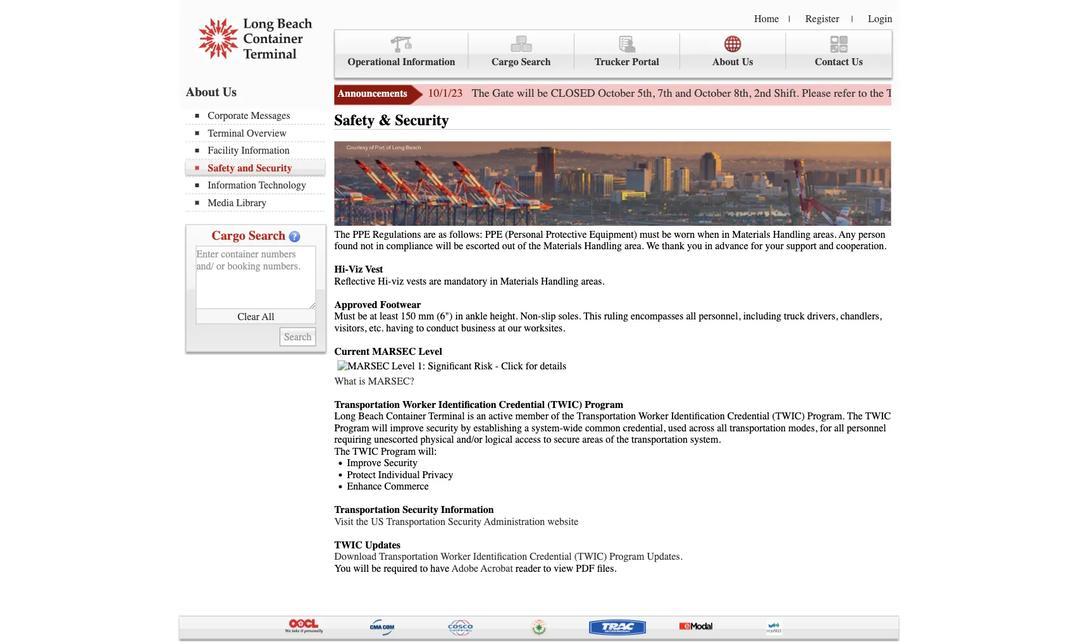 Task type: describe. For each thing, give the bounding box(es) containing it.
what is marsec?
[[335, 375, 414, 387]]

mm
[[419, 311, 434, 322]]

across
[[690, 422, 715, 434]]

2 vertical spatial the
[[335, 446, 350, 457]]

person
[[859, 229, 886, 240]]

the left 'truck'
[[870, 87, 884, 100]]

facility information link
[[195, 145, 325, 156]]

2nd
[[755, 87, 772, 100]]

in inside the approved footwear must be at least 150 mm (6") in ankle height. non-slip soles. this ruling encompasses all personnel, including truck drivers, chandlers, visitors, etc. having to conduct business at our worksites.
[[455, 311, 463, 322]]

home
[[755, 13, 779, 24]]

protective
[[546, 229, 587, 240]]

1 | from the left
[[789, 14, 791, 24]]

contact us link
[[786, 33, 892, 69]]

unescorted
[[374, 434, 418, 446]]

technology
[[259, 179, 306, 191]]

in inside hi-viz vest reflective hi-viz vests are mandatory in materials handling areas.
[[490, 275, 498, 287]]

security inside corporate messages terminal overview facility information safety and security information technology media library
[[256, 162, 292, 174]]

2 horizontal spatial the
[[848, 411, 863, 422]]

twic updates download transportation worker identification credential (twic) program updates. you will be required to have adobe acrobat reader to view pdf files.​
[[335, 539, 683, 575]]

2 gate from the left
[[917, 87, 938, 100]]

messages
[[251, 110, 290, 122]]

visit the us transportation security administration website link
[[335, 516, 579, 528]]

marsec
[[372, 346, 416, 357]]

improve
[[390, 422, 424, 434]]

program up improve
[[335, 422, 369, 434]]

view
[[554, 563, 574, 575]]

safety & security
[[335, 112, 449, 129]]

2 horizontal spatial all
[[835, 422, 845, 434]]

transportation worker identification credential (twic) program long beach container terminal is an active member of the transportation worker identification credential (twic) program. the twic program will improve security by establishing a system-wide common credential, used across all transportation modes, for all personnel requiring unescorted physical and/or logical access to secure areas of the transportation system. the twic program will:
[[335, 399, 891, 457]]

​​​​​the
[[335, 229, 350, 240]]

media
[[208, 197, 234, 209]]

2 horizontal spatial handling
[[773, 229, 811, 240]]

0 horizontal spatial worker
[[403, 399, 436, 411]]

for inside transportation worker identification credential (twic) program long beach container terminal is an active member of the transportation worker identification credential (twic) program. the twic program will improve security by establishing a system-wide common credential, used across all transportation modes, for all personnel requiring unescorted physical and/or logical access to secure areas of the transportation system. the twic program will:
[[820, 422, 832, 434]]

transportation security information visit the us transportation security administration website
[[335, 504, 579, 528]]

visit
[[335, 516, 354, 528]]

security down '10/1/23'
[[395, 112, 449, 129]]

corporate messages terminal overview facility information safety and security information technology media library
[[208, 110, 306, 209]]

is inside transportation worker identification credential (twic) program long beach container terminal is an active member of the transportation worker identification credential (twic) program. the twic program will improve security by establishing a system-wide common credential, used across all transportation modes, for all personnel requiring unescorted physical and/or logical access to secure areas of the transportation system. the twic program will:
[[468, 411, 474, 422]]

will:
[[418, 446, 437, 457]]

2 ppe from the left
[[485, 229, 503, 240]]

you
[[687, 240, 703, 252]]

terminal inside transportation worker identification credential (twic) program long beach container terminal is an active member of the transportation worker identification credential (twic) program. the twic program will improve security by establishing a system-wide common credential, used across all transportation modes, for all personnel requiring unescorted physical and/or logical access to secure areas of the transportation system. the twic program will:
[[429, 411, 465, 422]]

approved
[[335, 299, 378, 311]]

program.
[[808, 411, 845, 422]]

1 vertical spatial of
[[551, 411, 560, 422]]

transportation inside twic updates download transportation worker identification credential (twic) program updates. you will be required to have adobe acrobat reader to view pdf files.​
[[379, 551, 438, 563]]

files.​
[[597, 563, 617, 575]]

program up common
[[585, 399, 624, 411]]

safety inside corporate messages terminal overview facility information safety and security information technology media library
[[208, 162, 235, 174]]

1 october from the left
[[598, 87, 635, 100]]

and inside the ​​​​​the ppe regulations are as follows: ppe (personal protective equipment) must be worn when in materials handling areas. any person found not in compliance will be escorted out of the materials handling area. we thank you in advance for your support and cooperation.
[[820, 240, 834, 252]]

active
[[489, 411, 513, 422]]

information inside transportation security information visit the us transportation security administration website
[[441, 504, 494, 516]]

1 horizontal spatial at
[[498, 322, 506, 334]]

areas. inside the ​​​​​the ppe regulations are as follows: ppe (personal protective equipment) must be worn when in materials handling areas. any person found not in compliance will be escorted out of the materials handling area. we thank you in advance for your support and cooperation.
[[814, 229, 837, 240]]

be inside the approved footwear must be at least 150 mm (6") in ankle height. non-slip soles. this ruling encompasses all personnel, including truck drivers, chandlers, visitors, etc. having to conduct business at our worksites.
[[358, 311, 367, 322]]

transportation down what is marsec? link
[[335, 399, 400, 411]]

business
[[461, 322, 496, 334]]

program up individual
[[381, 446, 416, 457]]

equipment)
[[590, 229, 638, 240]]

clear all
[[238, 311, 274, 322]]

1 vertical spatial about
[[186, 85, 220, 99]]

register
[[806, 13, 840, 24]]

2 horizontal spatial materials
[[733, 229, 771, 240]]

physical
[[421, 434, 454, 446]]

transportation down commerce
[[386, 516, 446, 528]]

cargo inside menu bar
[[492, 56, 519, 68]]

ruling
[[604, 311, 629, 322]]

will inside twic updates download transportation worker identification credential (twic) program updates. you will be required to have adobe acrobat reader to view pdf files.​
[[354, 563, 369, 575]]

improve
[[347, 457, 382, 469]]

what is marsec? link
[[335, 375, 414, 387]]

0 horizontal spatial search
[[249, 228, 286, 243]]

1 gate from the left
[[493, 87, 514, 100]]

(twic) inside twic updates download transportation worker identification credential (twic) program updates. you will be required to have adobe acrobat reader to view pdf files.​
[[575, 551, 607, 563]]

handling inside hi-viz vest reflective hi-viz vests are mandatory in materials handling areas.
[[541, 275, 579, 287]]

compliance
[[387, 240, 433, 252]]

about us inside menu bar
[[713, 56, 754, 68]]

2 horizontal spatial for
[[1018, 87, 1031, 100]]

credential up a
[[499, 399, 545, 411]]

download transportation worker identification credential (twic) program updates. link
[[335, 551, 683, 563]]

1 horizontal spatial all
[[717, 422, 728, 434]]

(6")
[[437, 311, 453, 322]]

information up '10/1/23'
[[403, 56, 456, 68]]

facility
[[208, 145, 239, 156]]

cargo search inside cargo search link
[[492, 56, 551, 68]]

search inside menu bar
[[521, 56, 551, 68]]

soles.
[[559, 311, 581, 322]]

non-
[[521, 311, 542, 322]]

operational information link
[[335, 33, 469, 69]]

to left have at the left bottom of the page
[[420, 563, 428, 575]]

current
[[335, 346, 370, 357]]

not
[[361, 240, 374, 252]]

security inside the improve security protect individual privacy enhance commerce
[[384, 457, 418, 469]]

contact us
[[815, 56, 863, 68]]

ankle
[[466, 311, 488, 322]]

0 vertical spatial twic
[[866, 411, 891, 422]]

about us link
[[681, 33, 786, 69]]

will down cargo search link
[[517, 87, 535, 100]]

in right when
[[722, 229, 730, 240]]

the inside transportation security information visit the us transportation security administration website
[[356, 516, 369, 528]]

required
[[384, 563, 418, 575]]

container
[[386, 411, 426, 422]]

closed
[[551, 87, 595, 100]]

vest
[[365, 264, 383, 275]]

a
[[525, 422, 529, 434]]

0 horizontal spatial us
[[223, 85, 237, 99]]

10/1/23 the gate will be closed october 5th, 7th and october 8th, 2nd shift. please refer to the truck gate hours web page for further gat
[[428, 87, 1079, 100]]

150
[[401, 311, 416, 322]]

us for about us link
[[742, 56, 754, 68]]

commerce
[[385, 481, 429, 493]]

out
[[502, 240, 515, 252]]

credential right across
[[728, 411, 770, 422]]

1 horizontal spatial materials
[[544, 240, 582, 252]]

are inside hi-viz vest reflective hi-viz vests are mandatory in materials handling areas.
[[429, 275, 442, 287]]

2 vertical spatial of
[[606, 434, 614, 446]]

7th
[[658, 87, 673, 100]]

an
[[477, 411, 486, 422]]

security up adobe
[[448, 516, 482, 528]]

operational information
[[348, 56, 456, 68]]

0 horizontal spatial cargo
[[212, 228, 246, 243]]

library
[[236, 197, 267, 209]]

in right not
[[376, 240, 384, 252]]

enhance
[[347, 481, 382, 493]]

all inside the approved footwear must be at least 150 mm (6") in ankle height. non-slip soles. this ruling encompasses all personnel, including truck drivers, chandlers, visitors, etc. having to conduct business at our worksites.
[[686, 311, 697, 322]]

beach
[[358, 411, 384, 422]]

advance
[[716, 240, 749, 252]]

trucker
[[595, 56, 630, 68]]

privacy
[[423, 469, 454, 481]]

0 horizontal spatial cargo search
[[212, 228, 286, 243]]

contact
[[815, 56, 850, 68]]

hours
[[941, 87, 969, 100]]

current marsec level
[[335, 346, 442, 357]]

in right you
[[705, 240, 713, 252]]

2 | from the left
[[852, 14, 854, 24]]

1 vertical spatial twic
[[353, 446, 379, 457]]

10/1/23
[[428, 87, 463, 100]]

(twic) left program.
[[773, 411, 805, 422]]

(personal
[[505, 229, 544, 240]]

protect
[[347, 469, 376, 481]]

etc.
[[369, 322, 384, 334]]



Task type: vqa. For each thing, say whether or not it's contained in the screenshot.
Hi-Viz Vest Reflective Hi-viz vests are mandatory in Materials Handling areas.
yes



Task type: locate. For each thing, give the bounding box(es) containing it.
0 vertical spatial cargo search
[[492, 56, 551, 68]]

0 horizontal spatial about
[[186, 85, 220, 99]]

administration
[[484, 516, 545, 528]]

0 vertical spatial safety
[[335, 112, 375, 129]]

must
[[640, 229, 660, 240]]

the up protect
[[335, 446, 350, 457]]

twic right program.
[[866, 411, 891, 422]]

1 horizontal spatial gate
[[917, 87, 938, 100]]

security
[[427, 422, 459, 434]]

0 vertical spatial for
[[1018, 87, 1031, 100]]

0 vertical spatial is
[[359, 375, 366, 387]]

all
[[262, 311, 274, 322]]

regulations
[[373, 229, 421, 240]]

adobe
[[452, 563, 479, 575]]

1 horizontal spatial the
[[472, 87, 490, 100]]

please
[[802, 87, 832, 100]]

credential
[[499, 399, 545, 411], [728, 411, 770, 422], [530, 551, 572, 563]]

pdf
[[576, 563, 595, 575]]

the
[[472, 87, 490, 100], [848, 411, 863, 422], [335, 446, 350, 457]]

shift.
[[775, 87, 800, 100]]

will left improve
[[372, 422, 388, 434]]

transportation left modes,
[[730, 422, 786, 434]]

2 october from the left
[[695, 87, 732, 100]]

updates.
[[647, 551, 683, 563]]

1 horizontal spatial |
[[852, 14, 854, 24]]

worksites.
[[524, 322, 566, 334]]

us inside contact us link
[[852, 56, 863, 68]]

us for contact us link
[[852, 56, 863, 68]]

1 vertical spatial about us
[[186, 85, 237, 99]]

transportation left across
[[632, 434, 688, 446]]

in
[[722, 229, 730, 240], [376, 240, 384, 252], [705, 240, 713, 252], [490, 275, 498, 287], [455, 311, 463, 322]]

security down commerce
[[403, 504, 439, 516]]

improve security protect individual privacy enhance commerce
[[347, 457, 454, 493]]

be right 'must'
[[358, 311, 367, 322]]

must
[[335, 311, 355, 322]]

1 horizontal spatial and
[[676, 87, 692, 100]]

credential left 'pdf'
[[530, 551, 572, 563]]

0 vertical spatial and
[[676, 87, 692, 100]]

1 horizontal spatial search
[[521, 56, 551, 68]]

cargo
[[492, 56, 519, 68], [212, 228, 246, 243]]

0 vertical spatial are
[[424, 229, 436, 240]]

gate
[[493, 87, 514, 100], [917, 87, 938, 100]]

program left updates.
[[610, 551, 645, 563]]

to
[[859, 87, 868, 100], [416, 322, 424, 334], [544, 434, 552, 446], [420, 563, 428, 575], [544, 563, 552, 575]]

what
[[335, 375, 356, 387]]

areas. up this
[[582, 275, 605, 287]]

(twic) up wide
[[548, 399, 583, 411]]

of
[[518, 240, 526, 252], [551, 411, 560, 422], [606, 434, 614, 446]]

0 vertical spatial search
[[521, 56, 551, 68]]

of right out
[[518, 240, 526, 252]]

information technology link
[[195, 179, 325, 191]]

about us up corporate
[[186, 85, 237, 99]]

visitors,
[[335, 322, 367, 334]]

credential inside twic updates download transportation worker identification credential (twic) program updates. you will be required to have adobe acrobat reader to view pdf files.​
[[530, 551, 572, 563]]

all left personnel
[[835, 422, 845, 434]]

handling up soles.
[[541, 275, 579, 287]]

overview
[[247, 127, 287, 139]]

materials inside hi-viz vest reflective hi-viz vests are mandatory in materials handling areas.
[[501, 275, 539, 287]]

menu bar
[[335, 29, 893, 78], [186, 109, 331, 212]]

1 vertical spatial safety
[[208, 162, 235, 174]]

our
[[508, 322, 522, 334]]

will right compliance
[[436, 240, 452, 252]]

to left secure
[[544, 434, 552, 446]]

2 vertical spatial for
[[820, 422, 832, 434]]

transportation down us at the left bottom of the page
[[379, 551, 438, 563]]

are right vests at left
[[429, 275, 442, 287]]

logical
[[485, 434, 513, 446]]

(twic) right view
[[575, 551, 607, 563]]

about us
[[713, 56, 754, 68], [186, 85, 237, 99]]

for right modes,
[[820, 422, 832, 434]]

2 horizontal spatial worker
[[639, 411, 669, 422]]

0 horizontal spatial is
[[359, 375, 366, 387]]

found
[[335, 240, 358, 252]]

1 horizontal spatial us
[[742, 56, 754, 68]]

and right 7th
[[676, 87, 692, 100]]

website
[[548, 516, 579, 528]]

support
[[787, 240, 817, 252]]

page
[[994, 87, 1015, 100]]

will inside the ​​​​​the ppe regulations are as follows: ppe (personal protective equipment) must be worn when in materials handling areas. any person found not in compliance will be escorted out of the materials handling area. we thank you in advance for your support and cooperation.
[[436, 240, 452, 252]]

security
[[395, 112, 449, 129], [256, 162, 292, 174], [384, 457, 418, 469], [403, 504, 439, 516], [448, 516, 482, 528]]

0 horizontal spatial materials
[[501, 275, 539, 287]]

further
[[1034, 87, 1065, 100]]

0 horizontal spatial transportation
[[632, 434, 688, 446]]

0 vertical spatial cargo
[[492, 56, 519, 68]]

download
[[335, 551, 377, 563]]

to left view
[[544, 563, 552, 575]]

0 horizontal spatial the
[[335, 446, 350, 457]]

height.
[[490, 311, 518, 322]]

the
[[870, 87, 884, 100], [529, 240, 541, 252], [562, 411, 575, 422], [617, 434, 629, 446], [356, 516, 369, 528]]

1 ppe from the left
[[353, 229, 370, 240]]

viz
[[349, 264, 363, 275]]

clear
[[238, 311, 260, 322]]

and/or
[[457, 434, 483, 446]]

security up technology
[[256, 162, 292, 174]]

1 horizontal spatial terminal
[[429, 411, 465, 422]]

1 horizontal spatial areas.
[[814, 229, 837, 240]]

marsec level 1: significant risk - click for details image
[[338, 361, 567, 372]]

None submit
[[280, 328, 316, 347]]

gate right 'truck'
[[917, 87, 938, 100]]

the right out
[[529, 240, 541, 252]]

hi-viz vest reflective hi-viz vests are mandatory in materials handling areas.
[[335, 264, 605, 287]]

information
[[403, 56, 456, 68], [241, 145, 290, 156], [208, 179, 256, 191], [441, 504, 494, 516]]

program inside twic updates download transportation worker identification credential (twic) program updates. you will be required to have adobe acrobat reader to view pdf files.​
[[610, 551, 645, 563]]

0 horizontal spatial gate
[[493, 87, 514, 100]]

ppe right ​​​​​the
[[353, 229, 370, 240]]

all right across
[[717, 422, 728, 434]]

0 horizontal spatial terminal
[[208, 127, 244, 139]]

gat
[[1068, 87, 1079, 100]]

cargo search link
[[469, 33, 575, 69]]

1 vertical spatial the
[[848, 411, 863, 422]]

information up media
[[208, 179, 256, 191]]

secure
[[554, 434, 580, 446]]

Enter container numbers and/ or booking numbers.  text field
[[196, 246, 316, 309]]

1 vertical spatial cargo search
[[212, 228, 286, 243]]

0 horizontal spatial hi-
[[335, 264, 349, 275]]

and up information technology 'link'
[[237, 162, 254, 174]]

and left any
[[820, 240, 834, 252]]

october left 8th,
[[695, 87, 732, 100]]

escorted
[[466, 240, 500, 252]]

mandatory
[[444, 275, 488, 287]]

0 vertical spatial about us
[[713, 56, 754, 68]]

us inside about us link
[[742, 56, 754, 68]]

ppe right "follows:"
[[485, 229, 503, 240]]

0 horizontal spatial all
[[686, 311, 697, 322]]

1 horizontal spatial cargo
[[492, 56, 519, 68]]

the right '10/1/23'
[[472, 87, 490, 100]]

1 horizontal spatial about
[[713, 56, 740, 68]]

2 horizontal spatial of
[[606, 434, 614, 446]]

as
[[439, 229, 447, 240]]

0 horizontal spatial and
[[237, 162, 254, 174]]

of right areas
[[606, 434, 614, 446]]

2 vertical spatial and
[[820, 240, 834, 252]]

0 vertical spatial areas.
[[814, 229, 837, 240]]

member
[[516, 411, 549, 422]]

1 horizontal spatial ppe
[[485, 229, 503, 240]]

web
[[972, 87, 991, 100]]

areas. inside hi-viz vest reflective hi-viz vests are mandatory in materials handling areas.
[[582, 275, 605, 287]]

handling left area.
[[585, 240, 622, 252]]

0 horizontal spatial for
[[751, 240, 763, 252]]

1 vertical spatial menu bar
[[186, 109, 331, 212]]

materials right when
[[733, 229, 771, 240]]

to right 150
[[416, 322, 424, 334]]

in right mandatory
[[490, 275, 498, 287]]

for right page
[[1018, 87, 1031, 100]]

transportation down enhance
[[335, 504, 400, 516]]

acrobat
[[481, 563, 513, 575]]

be right as
[[454, 240, 464, 252]]

materials
[[733, 229, 771, 240], [544, 240, 582, 252], [501, 275, 539, 287]]

media library link
[[195, 197, 325, 209]]

refer
[[834, 87, 856, 100]]

twic inside twic updates download transportation worker identification credential (twic) program updates. you will be required to have adobe acrobat reader to view pdf files.​
[[335, 539, 363, 551]]

is right what
[[359, 375, 366, 387]]

requiring
[[335, 434, 372, 446]]

be left required
[[372, 563, 381, 575]]

will inside transportation worker identification credential (twic) program long beach container terminal is an active member of the transportation worker identification credential (twic) program. the twic program will improve security by establishing a system-wide common credential, used across all transportation modes, for all personnel requiring unescorted physical and/or logical access to secure areas of the transportation system. the twic program will:
[[372, 422, 388, 434]]

reflective
[[335, 275, 376, 287]]

personnel
[[847, 422, 887, 434]]

truck
[[784, 311, 805, 322]]

8th,
[[734, 87, 752, 100]]

0 horizontal spatial ppe
[[353, 229, 370, 240]]

search
[[521, 56, 551, 68], [249, 228, 286, 243]]

all left personnel,
[[686, 311, 697, 322]]

0 horizontal spatial menu bar
[[186, 109, 331, 212]]

identification inside twic updates download transportation worker identification credential (twic) program updates. you will be required to have adobe acrobat reader to view pdf files.​
[[473, 551, 527, 563]]

october left 5th,
[[598, 87, 635, 100]]

security down "unescorted"
[[384, 457, 418, 469]]

terminal up physical
[[429, 411, 465, 422]]

0 horizontal spatial of
[[518, 240, 526, 252]]

information down privacy
[[441, 504, 494, 516]]

footwear
[[380, 299, 421, 311]]

of inside the ​​​​​the ppe regulations are as follows: ppe (personal protective equipment) must be worn when in materials handling areas. any person found not in compliance will be escorted out of the materials handling area. we thank you in advance for your support and cooperation.
[[518, 240, 526, 252]]

1 horizontal spatial about us
[[713, 56, 754, 68]]

at left our
[[498, 322, 506, 334]]

| left login
[[852, 14, 854, 24]]

be right must
[[662, 229, 672, 240]]

and inside corporate messages terminal overview facility information safety and security information technology media library
[[237, 162, 254, 174]]

and
[[676, 87, 692, 100], [237, 162, 254, 174], [820, 240, 834, 252]]

2 vertical spatial twic
[[335, 539, 363, 551]]

1 vertical spatial and
[[237, 162, 254, 174]]

worker up improve
[[403, 399, 436, 411]]

will right you
[[354, 563, 369, 575]]

areas.
[[814, 229, 837, 240], [582, 275, 605, 287]]

the right areas
[[617, 434, 629, 446]]

1 horizontal spatial is
[[468, 411, 474, 422]]

0 horizontal spatial about us
[[186, 85, 237, 99]]

to inside transportation worker identification credential (twic) program long beach container terminal is an active member of the transportation worker identification credential (twic) program. the twic program will improve security by establishing a system-wide common credential, used across all transportation modes, for all personnel requiring unescorted physical and/or logical access to secure areas of the transportation system. the twic program will:
[[544, 434, 552, 446]]

1 horizontal spatial cargo search
[[492, 56, 551, 68]]

1 horizontal spatial worker
[[441, 551, 471, 563]]

we
[[647, 240, 660, 252]]

when
[[698, 229, 720, 240]]

be left closed
[[538, 87, 548, 100]]

0 horizontal spatial areas.
[[582, 275, 605, 287]]

0 vertical spatial menu bar
[[335, 29, 893, 78]]

information down overview
[[241, 145, 290, 156]]

us up corporate
[[223, 85, 237, 99]]

1 horizontal spatial safety
[[335, 112, 375, 129]]

0 horizontal spatial |
[[789, 14, 791, 24]]

1 horizontal spatial hi-
[[378, 275, 392, 287]]

trucker portal
[[595, 56, 660, 68]]

worker left across
[[639, 411, 669, 422]]

transportation up areas
[[577, 411, 636, 422]]

of left wide
[[551, 411, 560, 422]]

us up 8th,
[[742, 56, 754, 68]]

personnel,
[[699, 311, 741, 322]]

safety left &
[[335, 112, 375, 129]]

1 horizontal spatial october
[[695, 87, 732, 100]]

drivers,
[[808, 311, 838, 322]]

thank
[[662, 240, 685, 252]]

twic up protect
[[353, 446, 379, 457]]

about inside menu bar
[[713, 56, 740, 68]]

us right contact
[[852, 56, 863, 68]]

materials down out
[[501, 275, 539, 287]]

handling left any
[[773, 229, 811, 240]]

be
[[538, 87, 548, 100], [662, 229, 672, 240], [454, 240, 464, 252], [358, 311, 367, 322], [372, 563, 381, 575]]

1 horizontal spatial transportation
[[730, 422, 786, 434]]

to right refer
[[859, 87, 868, 100]]

1 vertical spatial for
[[751, 240, 763, 252]]

for left your
[[751, 240, 763, 252]]

for inside the ​​​​​the ppe regulations are as follows: ppe (personal protective equipment) must be worn when in materials handling areas. any person found not in compliance will be escorted out of the materials handling area. we thank you in advance for your support and cooperation.
[[751, 240, 763, 252]]

the right program.
[[848, 411, 863, 422]]

1 horizontal spatial for
[[820, 422, 832, 434]]

system-
[[532, 422, 563, 434]]

areas
[[583, 434, 603, 446]]

1 vertical spatial terminal
[[429, 411, 465, 422]]

1 vertical spatial are
[[429, 275, 442, 287]]

to inside the approved footwear must be at least 150 mm (6") in ankle height. non-slip soles. this ruling encompasses all personnel, including truck drivers, chandlers, visitors, etc. having to conduct business at our worksites.
[[416, 322, 424, 334]]

menu bar containing corporate messages
[[186, 109, 331, 212]]

2 horizontal spatial and
[[820, 240, 834, 252]]

menu bar containing operational information
[[335, 29, 893, 78]]

the inside the ​​​​​the ppe regulations are as follows: ppe (personal protective equipment) must be worn when in materials handling areas. any person found not in compliance will be escorted out of the materials handling area. we thank you in advance for your support and cooperation.
[[529, 240, 541, 252]]

at left least
[[370, 311, 377, 322]]

1 vertical spatial is
[[468, 411, 474, 422]]

october
[[598, 87, 635, 100], [695, 87, 732, 100]]

terminal down corporate
[[208, 127, 244, 139]]

about up corporate
[[186, 85, 220, 99]]

in right (6")
[[455, 311, 463, 322]]

vests
[[407, 275, 427, 287]]

login link
[[869, 13, 893, 24]]

1 horizontal spatial of
[[551, 411, 560, 422]]

the up secure
[[562, 411, 575, 422]]

worker down visit the us transportation security administration website link
[[441, 551, 471, 563]]

0 vertical spatial the
[[472, 87, 490, 100]]

reader
[[516, 563, 541, 575]]

are
[[424, 229, 436, 240], [429, 275, 442, 287]]

are left as
[[424, 229, 436, 240]]

terminal inside corporate messages terminal overview facility information safety and security information technology media library
[[208, 127, 244, 139]]

1 horizontal spatial menu bar
[[335, 29, 893, 78]]

0 horizontal spatial handling
[[541, 275, 579, 287]]

are inside the ​​​​​the ppe regulations are as follows: ppe (personal protective equipment) must be worn when in materials handling areas. any person found not in compliance will be escorted out of the materials handling area. we thank you in advance for your support and cooperation.
[[424, 229, 436, 240]]

0 horizontal spatial at
[[370, 311, 377, 322]]

about us up 8th,
[[713, 56, 754, 68]]

be inside twic updates download transportation worker identification credential (twic) program updates. you will be required to have adobe acrobat reader to view pdf files.​
[[372, 563, 381, 575]]

1 vertical spatial cargo
[[212, 228, 246, 243]]

0 vertical spatial terminal
[[208, 127, 244, 139]]

1 horizontal spatial handling
[[585, 240, 622, 252]]

0 horizontal spatial october
[[598, 87, 635, 100]]

materials right (personal
[[544, 240, 582, 252]]

your
[[766, 240, 784, 252]]

establishing
[[474, 422, 522, 434]]

1 vertical spatial search
[[249, 228, 286, 243]]

worker inside twic updates download transportation worker identification credential (twic) program updates. you will be required to have adobe acrobat reader to view pdf files.​
[[441, 551, 471, 563]]

0 vertical spatial of
[[518, 240, 526, 252]]

0 horizontal spatial safety
[[208, 162, 235, 174]]

encompasses
[[631, 311, 684, 322]]

areas. left any
[[814, 229, 837, 240]]

is left an
[[468, 411, 474, 422]]

about
[[713, 56, 740, 68], [186, 85, 220, 99]]

1 vertical spatial areas.
[[582, 275, 605, 287]]

| right home
[[789, 14, 791, 24]]

the left us at the left bottom of the page
[[356, 516, 369, 528]]

0 vertical spatial about
[[713, 56, 740, 68]]

2 horizontal spatial us
[[852, 56, 863, 68]]



